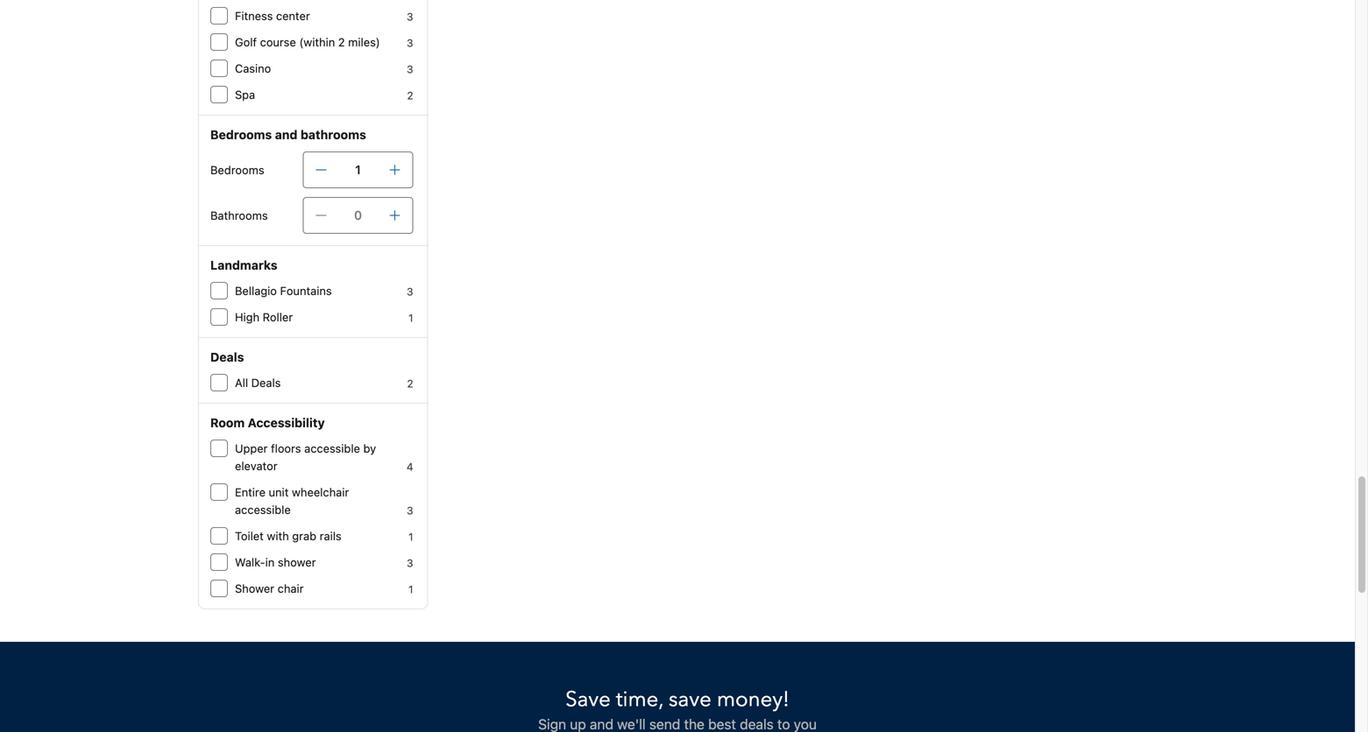 Task type: vqa. For each thing, say whether or not it's contained in the screenshot.
Show inside button
no



Task type: describe. For each thing, give the bounding box(es) containing it.
3 for golf course (within 2 miles)
[[407, 37, 413, 49]]

entire
[[235, 486, 266, 499]]

4
[[407, 461, 413, 473]]

upper
[[235, 442, 268, 455]]

1 for toilet with grab rails
[[408, 531, 413, 544]]

accessible inside entire unit wheelchair accessible
[[235, 504, 291, 517]]

bedrooms for bedrooms and bathrooms
[[210, 128, 272, 142]]

1 for high roller
[[408, 312, 413, 324]]

chair
[[278, 583, 304, 596]]

landmarks
[[210, 258, 278, 273]]

1 for shower chair
[[408, 584, 413, 596]]

unit
[[269, 486, 289, 499]]

bellagio
[[235, 284, 277, 298]]

and
[[275, 128, 298, 142]]

accessible inside upper floors accessible by elevator
[[304, 442, 360, 455]]

2 for spa
[[407, 89, 413, 102]]

toilet
[[235, 530, 264, 543]]

grab
[[292, 530, 317, 543]]

room accessibility
[[210, 416, 325, 430]]

3 for entire unit wheelchair accessible
[[407, 505, 413, 517]]

casino
[[235, 62, 271, 75]]

bellagio fountains
[[235, 284, 332, 298]]

rails
[[320, 530, 342, 543]]

save
[[565, 686, 611, 715]]

save
[[669, 686, 712, 715]]

spa
[[235, 88, 255, 101]]

high roller
[[235, 311, 293, 324]]

3 for bellagio fountains
[[407, 286, 413, 298]]

golf
[[235, 36, 257, 49]]

0
[[354, 208, 362, 223]]

0 vertical spatial deals
[[210, 350, 244, 365]]

elevator
[[235, 460, 278, 473]]

(within
[[299, 36, 335, 49]]

course
[[260, 36, 296, 49]]

bedrooms and bathrooms
[[210, 128, 366, 142]]

room
[[210, 416, 245, 430]]

shower
[[235, 583, 274, 596]]

fitness
[[235, 9, 273, 22]]



Task type: locate. For each thing, give the bounding box(es) containing it.
5 3 from the top
[[407, 505, 413, 517]]

2
[[338, 36, 345, 49], [407, 89, 413, 102], [407, 378, 413, 390]]

0 vertical spatial bedrooms
[[210, 128, 272, 142]]

miles)
[[348, 36, 380, 49]]

1 vertical spatial bedrooms
[[210, 163, 264, 177]]

time,
[[616, 686, 664, 715]]

deals right all at bottom left
[[251, 377, 281, 390]]

accessible
[[304, 442, 360, 455], [235, 504, 291, 517]]

accessibility
[[248, 416, 325, 430]]

3 for casino
[[407, 63, 413, 75]]

save time, save money!
[[565, 686, 790, 715]]

walk-in shower
[[235, 556, 316, 569]]

money!
[[717, 686, 790, 715]]

golf course (within 2 miles)
[[235, 36, 380, 49]]

3 for walk-in shower
[[407, 558, 413, 570]]

1 vertical spatial deals
[[251, 377, 281, 390]]

2 bedrooms from the top
[[210, 163, 264, 177]]

upper floors accessible by elevator
[[235, 442, 376, 473]]

bathrooms
[[301, 128, 366, 142]]

bedrooms down spa
[[210, 128, 272, 142]]

2 vertical spatial 2
[[407, 378, 413, 390]]

1 horizontal spatial accessible
[[304, 442, 360, 455]]

accessible down entire
[[235, 504, 291, 517]]

all
[[235, 377, 248, 390]]

toilet with grab rails
[[235, 530, 342, 543]]

wheelchair
[[292, 486, 349, 499]]

fitness center
[[235, 9, 310, 22]]

3 3 from the top
[[407, 63, 413, 75]]

in
[[265, 556, 275, 569]]

entire unit wheelchair accessible
[[235, 486, 349, 517]]

fountains
[[280, 284, 332, 298]]

1 horizontal spatial deals
[[251, 377, 281, 390]]

accessible left by
[[304, 442, 360, 455]]

3 for fitness center
[[407, 11, 413, 23]]

1 bedrooms from the top
[[210, 128, 272, 142]]

2 3 from the top
[[407, 37, 413, 49]]

3
[[407, 11, 413, 23], [407, 37, 413, 49], [407, 63, 413, 75], [407, 286, 413, 298], [407, 505, 413, 517], [407, 558, 413, 570]]

1 vertical spatial 2
[[407, 89, 413, 102]]

all deals
[[235, 377, 281, 390]]

bedrooms for bedrooms
[[210, 163, 264, 177]]

0 vertical spatial 2
[[338, 36, 345, 49]]

bathrooms
[[210, 209, 268, 222]]

bedrooms up bathrooms
[[210, 163, 264, 177]]

6 3 from the top
[[407, 558, 413, 570]]

deals
[[210, 350, 244, 365], [251, 377, 281, 390]]

deals up all at bottom left
[[210, 350, 244, 365]]

shower
[[278, 556, 316, 569]]

2 for all deals
[[407, 378, 413, 390]]

1 vertical spatial accessible
[[235, 504, 291, 517]]

0 horizontal spatial accessible
[[235, 504, 291, 517]]

0 horizontal spatial deals
[[210, 350, 244, 365]]

by
[[363, 442, 376, 455]]

with
[[267, 530, 289, 543]]

high
[[235, 311, 260, 324]]

roller
[[263, 311, 293, 324]]

4 3 from the top
[[407, 286, 413, 298]]

center
[[276, 9, 310, 22]]

0 vertical spatial accessible
[[304, 442, 360, 455]]

1 3 from the top
[[407, 11, 413, 23]]

bedrooms
[[210, 128, 272, 142], [210, 163, 264, 177]]

walk-
[[235, 556, 265, 569]]

floors
[[271, 442, 301, 455]]

1
[[355, 163, 361, 177], [408, 312, 413, 324], [408, 531, 413, 544], [408, 584, 413, 596]]

shower chair
[[235, 583, 304, 596]]



